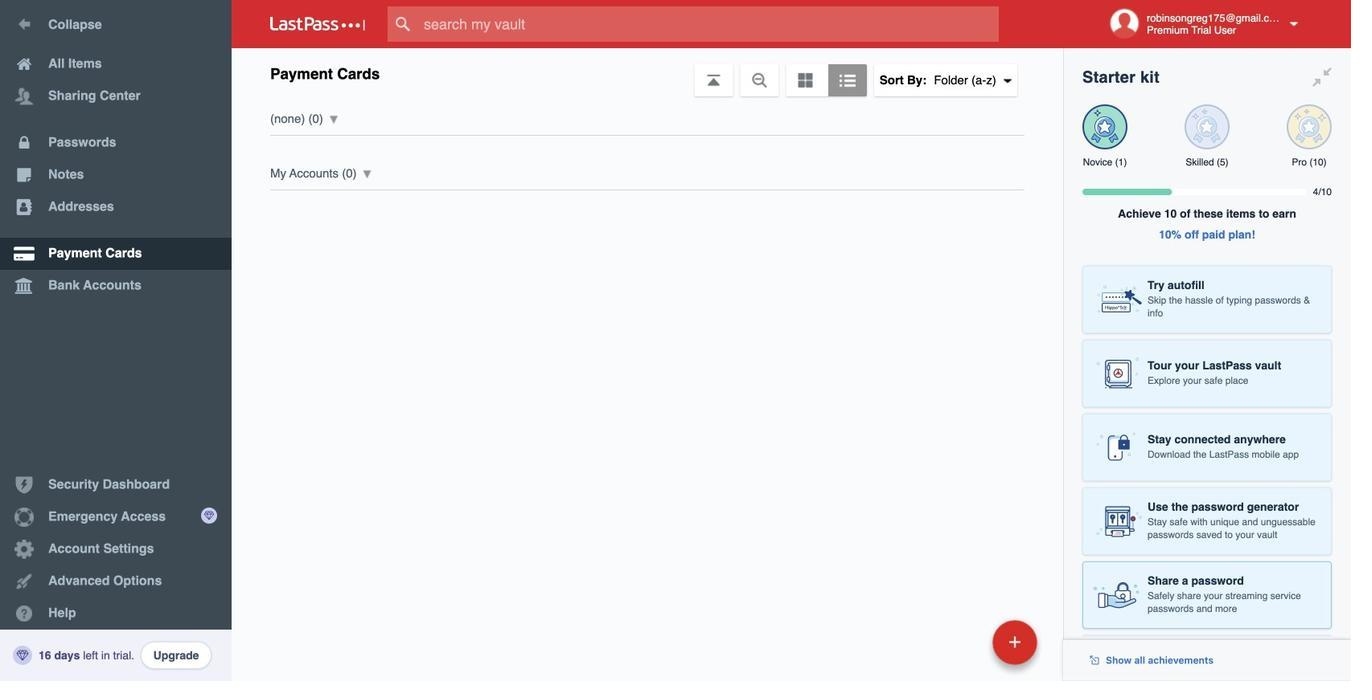 Task type: describe. For each thing, give the bounding box(es) containing it.
main navigation navigation
[[0, 0, 232, 682]]

vault options navigation
[[232, 48, 1063, 97]]

search my vault text field
[[388, 6, 1030, 42]]



Task type: vqa. For each thing, say whether or not it's contained in the screenshot.
Vault options navigation
yes



Task type: locate. For each thing, give the bounding box(es) containing it.
new item element
[[882, 620, 1043, 666]]

lastpass image
[[270, 17, 365, 31]]

new item navigation
[[882, 616, 1047, 682]]

Search search field
[[388, 6, 1030, 42]]



